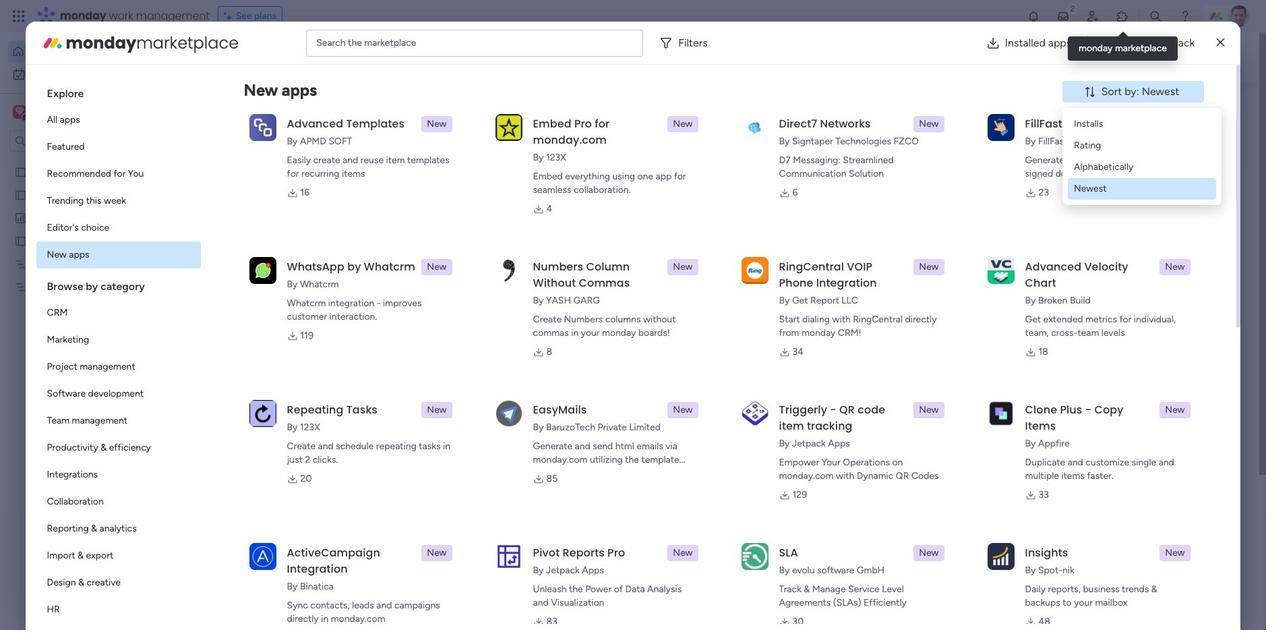 Task type: locate. For each thing, give the bounding box(es) containing it.
2 public board image from the top
[[14, 188, 27, 201]]

0 horizontal spatial terry turtle image
[[281, 604, 308, 630]]

2 circle o image from the top
[[1024, 195, 1033, 206]]

terry turtle image
[[281, 555, 308, 581]]

list box
[[36, 76, 201, 630], [0, 158, 172, 480]]

notifications image
[[1027, 9, 1041, 23]]

1 horizontal spatial dapulse x slim image
[[1217, 35, 1225, 51]]

1 vertical spatial terry turtle image
[[281, 604, 308, 630]]

dapulse x slim image
[[1217, 35, 1225, 51], [1186, 98, 1202, 114]]

heading
[[36, 76, 201, 107], [36, 268, 201, 300]]

1 circle o image from the top
[[1024, 178, 1033, 188]]

component image
[[266, 267, 278, 280], [742, 267, 754, 280]]

0 horizontal spatial dapulse x slim image
[[1186, 98, 1202, 114]]

0 vertical spatial public board image
[[14, 165, 27, 178]]

terry turtle image down terry turtle image
[[281, 604, 308, 630]]

help image
[[1179, 9, 1193, 23]]

invite members image
[[1087, 9, 1100, 23]]

2 workspace image from the left
[[15, 105, 24, 119]]

add to favorites image
[[696, 247, 710, 260]]

workspace selection element
[[13, 104, 113, 121]]

0 vertical spatial heading
[[36, 76, 201, 107]]

1 horizontal spatial terry turtle image
[[1229, 5, 1251, 27]]

check circle image
[[1024, 144, 1033, 154]]

v2 bolt switch image
[[1120, 50, 1128, 65]]

v2 user feedback image
[[1015, 50, 1025, 65]]

public board image
[[14, 165, 27, 178], [14, 188, 27, 201]]

2 component image from the left
[[742, 267, 754, 280]]

0 horizontal spatial component image
[[266, 267, 278, 280]]

circle o image
[[1024, 178, 1033, 188], [1024, 195, 1033, 206]]

1 vertical spatial public board image
[[14, 188, 27, 201]]

quick search results list box
[[249, 126, 971, 470]]

workspace image
[[13, 105, 26, 119], [15, 105, 24, 119]]

public board image
[[14, 234, 27, 247], [266, 246, 281, 261], [504, 246, 519, 261], [266, 411, 281, 426]]

terry turtle image
[[1229, 5, 1251, 27], [281, 604, 308, 630]]

public dashboard image
[[14, 211, 27, 224]]

close recently visited image
[[249, 110, 265, 126]]

1 horizontal spatial component image
[[742, 267, 754, 280]]

1 vertical spatial circle o image
[[1024, 195, 1033, 206]]

monday marketplace image
[[1116, 9, 1130, 23]]

terry turtle image right help icon
[[1229, 5, 1251, 27]]

app logo image
[[249, 114, 276, 141], [496, 114, 523, 141], [742, 114, 769, 141], [988, 114, 1015, 141], [249, 257, 276, 284], [496, 257, 523, 284], [742, 257, 769, 284], [988, 257, 1015, 284], [249, 400, 276, 427], [496, 400, 523, 427], [742, 400, 769, 427], [988, 400, 1015, 427], [249, 543, 276, 570], [496, 543, 523, 570], [742, 543, 769, 570], [988, 543, 1015, 570]]

1 component image from the left
[[266, 267, 278, 280]]

option
[[8, 40, 164, 62], [8, 63, 164, 85], [36, 107, 201, 134], [36, 134, 201, 161], [0, 160, 172, 162], [36, 161, 201, 188], [36, 188, 201, 215], [36, 215, 201, 242], [36, 242, 201, 268], [36, 300, 201, 327], [36, 327, 201, 353], [36, 353, 201, 380], [36, 380, 201, 407], [36, 407, 201, 434], [36, 434, 201, 461], [36, 461, 201, 488], [36, 488, 201, 515], [36, 515, 201, 542], [36, 542, 201, 569], [36, 569, 201, 596], [36, 596, 201, 623]]

2 heading from the top
[[36, 268, 201, 300]]

1 vertical spatial heading
[[36, 268, 201, 300]]

help center element
[[1004, 556, 1206, 610]]

public dashboard image
[[742, 246, 757, 261]]

0 vertical spatial circle o image
[[1024, 178, 1033, 188]]



Task type: vqa. For each thing, say whether or not it's contained in the screenshot.
Public Dashboard image
yes



Task type: describe. For each thing, give the bounding box(es) containing it.
0 vertical spatial dapulse x slim image
[[1217, 35, 1225, 51]]

1 workspace image from the left
[[13, 105, 26, 119]]

see plans image
[[224, 9, 236, 24]]

0 vertical spatial terry turtle image
[[1229, 5, 1251, 27]]

Search in workspace field
[[28, 133, 113, 149]]

1 vertical spatial dapulse x slim image
[[1186, 98, 1202, 114]]

1 heading from the top
[[36, 76, 201, 107]]

search everything image
[[1149, 9, 1163, 23]]

2 image
[[1067, 1, 1079, 16]]

update feed image
[[1057, 9, 1071, 23]]

select product image
[[12, 9, 26, 23]]

circle o image
[[1024, 161, 1033, 171]]

1 public board image from the top
[[14, 165, 27, 178]]

component image
[[504, 267, 516, 280]]

add to favorites image
[[934, 247, 948, 260]]

templates image image
[[1016, 271, 1194, 364]]

check circle image
[[1024, 127, 1033, 137]]

menu menu
[[1069, 113, 1217, 200]]

monday marketplace image
[[42, 32, 63, 54]]



